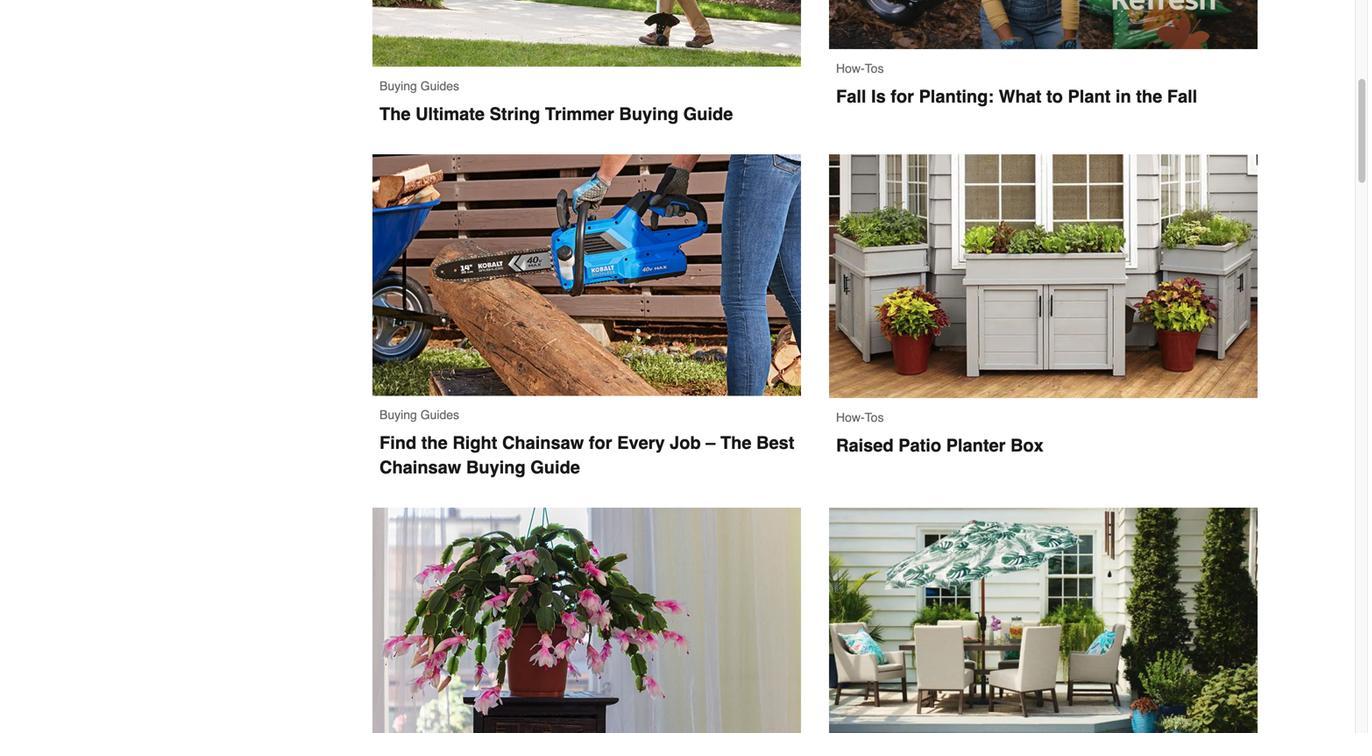 Task type: locate. For each thing, give the bounding box(es) containing it.
1 guides from the top
[[421, 79, 460, 93]]

what
[[999, 86, 1042, 106]]

1 tos from the top
[[865, 61, 884, 75]]

0 horizontal spatial the
[[422, 433, 448, 453]]

buying guides
[[380, 79, 460, 93], [380, 408, 460, 422]]

for right "is"
[[891, 86, 915, 106]]

buying guides for the
[[380, 408, 460, 422]]

is
[[872, 86, 886, 106]]

tos up 'raised'
[[865, 410, 884, 424]]

tos
[[865, 61, 884, 75], [865, 410, 884, 424]]

1 vertical spatial how-
[[837, 410, 865, 424]]

0 vertical spatial buying guides
[[380, 79, 460, 93]]

for left every
[[589, 433, 613, 453]]

1 how- from the top
[[837, 61, 865, 75]]

0 vertical spatial how-tos
[[837, 61, 884, 75]]

1 horizontal spatial fall
[[1168, 86, 1198, 106]]

0 vertical spatial guides
[[421, 79, 460, 93]]

buying up ultimate
[[380, 79, 417, 93]]

fall right in
[[1168, 86, 1198, 106]]

1 vertical spatial the
[[422, 433, 448, 453]]

fall left "is"
[[837, 86, 867, 106]]

best
[[757, 433, 795, 453]]

0 vertical spatial the
[[1137, 86, 1163, 106]]

2 buying guides from the top
[[380, 408, 460, 422]]

how-tos
[[837, 61, 884, 75], [837, 410, 884, 424]]

how-tos for fall
[[837, 61, 884, 75]]

the right –
[[721, 433, 752, 453]]

1 horizontal spatial the
[[1137, 86, 1163, 106]]

the
[[380, 104, 411, 124], [721, 433, 752, 453]]

0 vertical spatial the
[[380, 104, 411, 124]]

guides up ultimate
[[421, 79, 460, 93]]

fall is for planting: what to plant in the fall
[[837, 86, 1198, 106]]

0 horizontal spatial chainsaw
[[380, 458, 462, 478]]

a man walking with a string trimmer. image
[[373, 0, 802, 67]]

a christmas cactus with pink flowers on a piece of furniture in front of the window. image
[[373, 508, 802, 733]]

1 vertical spatial the
[[721, 433, 752, 453]]

0 horizontal spatial fall
[[837, 86, 867, 106]]

1 vertical spatial for
[[589, 433, 613, 453]]

2 how- from the top
[[837, 410, 865, 424]]

1 how-tos from the top
[[837, 61, 884, 75]]

chainsaw
[[502, 433, 584, 453], [380, 458, 462, 478]]

2 guides from the top
[[421, 408, 460, 422]]

the inside 'find the right chainsaw for every job – the best chainsaw buying guide'
[[721, 433, 752, 453]]

how-tos up "is"
[[837, 61, 884, 75]]

0 vertical spatial tos
[[865, 61, 884, 75]]

0 horizontal spatial for
[[589, 433, 613, 453]]

1 horizontal spatial chainsaw
[[502, 433, 584, 453]]

2 tos from the top
[[865, 410, 884, 424]]

how-
[[837, 61, 865, 75], [837, 410, 865, 424]]

raised patio planter box
[[837, 435, 1044, 455]]

in
[[1116, 86, 1132, 106]]

the left ultimate
[[380, 104, 411, 124]]

0 vertical spatial chainsaw
[[502, 433, 584, 453]]

guides for the
[[421, 408, 460, 422]]

buying
[[380, 79, 417, 93], [619, 104, 679, 124], [380, 408, 417, 422], [466, 458, 526, 478]]

chainsaw right right
[[502, 433, 584, 453]]

2 fall from the left
[[1168, 86, 1198, 106]]

chainsaw down find
[[380, 458, 462, 478]]

patio
[[899, 435, 942, 455]]

how-tos up 'raised'
[[837, 410, 884, 424]]

raised planter box with storage image
[[830, 154, 1258, 398]]

tos up "is"
[[865, 61, 884, 75]]

close up of someone using a chainsaw to cut through a log. image
[[373, 154, 802, 396]]

right
[[453, 433, 498, 453]]

find the right chainsaw for every job – the best chainsaw buying guide
[[380, 433, 800, 478]]

how- for fall is for planting: what to plant in the fall
[[837, 61, 865, 75]]

the right find
[[422, 433, 448, 453]]

guides
[[421, 79, 460, 93], [421, 408, 460, 422]]

tos for raised
[[865, 410, 884, 424]]

for
[[891, 86, 915, 106], [589, 433, 613, 453]]

the right in
[[1137, 86, 1163, 106]]

guide
[[684, 104, 733, 124], [531, 458, 580, 478]]

the
[[1137, 86, 1163, 106], [422, 433, 448, 453]]

1 vertical spatial guides
[[421, 408, 460, 422]]

fall
[[837, 86, 867, 106], [1168, 86, 1198, 106]]

2 how-tos from the top
[[837, 410, 884, 424]]

0 vertical spatial how-
[[837, 61, 865, 75]]

buying down right
[[466, 458, 526, 478]]

1 horizontal spatial for
[[891, 86, 915, 106]]

how-tos for raised
[[837, 410, 884, 424]]

to
[[1047, 86, 1064, 106]]

buying up find
[[380, 408, 417, 422]]

guide inside 'find the right chainsaw for every job – the best chainsaw buying guide'
[[531, 458, 580, 478]]

1 buying guides from the top
[[380, 79, 460, 93]]

0 vertical spatial guide
[[684, 104, 733, 124]]

1 vertical spatial tos
[[865, 410, 884, 424]]

1 vertical spatial buying guides
[[380, 408, 460, 422]]

guides up right
[[421, 408, 460, 422]]

1 horizontal spatial guide
[[684, 104, 733, 124]]

1 vertical spatial how-tos
[[837, 410, 884, 424]]

for inside 'find the right chainsaw for every job – the best chainsaw buying guide'
[[589, 433, 613, 453]]

job
[[670, 433, 701, 453]]

1 vertical spatial guide
[[531, 458, 580, 478]]

guides for ultimate
[[421, 79, 460, 93]]

0 horizontal spatial guide
[[531, 458, 580, 478]]

0 horizontal spatial the
[[380, 104, 411, 124]]

buying guides up find
[[380, 408, 460, 422]]

–
[[706, 433, 716, 453]]

string
[[490, 104, 540, 124]]

1 horizontal spatial the
[[721, 433, 752, 453]]

buying guides up ultimate
[[380, 79, 460, 93]]

tos for fall
[[865, 61, 884, 75]]



Task type: describe. For each thing, give the bounding box(es) containing it.
box
[[1011, 435, 1044, 455]]

planting:
[[919, 86, 994, 106]]

a video on preparing your fall garden for spring. image
[[830, 0, 1258, 49]]

0 vertical spatial for
[[891, 86, 915, 106]]

buying right trimmer
[[619, 104, 679, 124]]

buying inside 'find the right chainsaw for every job – the best chainsaw buying guide'
[[466, 458, 526, 478]]

every
[[617, 433, 665, 453]]

buying guides for ultimate
[[380, 79, 460, 93]]

1 vertical spatial chainsaw
[[380, 458, 462, 478]]

the ultimate string trimmer buying guide
[[380, 104, 733, 124]]

ultimate
[[416, 104, 485, 124]]

1 fall from the left
[[837, 86, 867, 106]]

trimmer
[[545, 104, 615, 124]]

find
[[380, 433, 417, 453]]

how- for raised patio planter box
[[837, 410, 865, 424]]

plant
[[1068, 86, 1111, 106]]

an outdoor patio table and floral umbrella on a gray platform deck. image
[[830, 508, 1258, 733]]

raised
[[837, 435, 894, 455]]

the inside 'find the right chainsaw for every job – the best chainsaw buying guide'
[[422, 433, 448, 453]]

planter
[[947, 435, 1006, 455]]



Task type: vqa. For each thing, say whether or not it's contained in the screenshot.
Model # Sp-0619-Cs01
no



